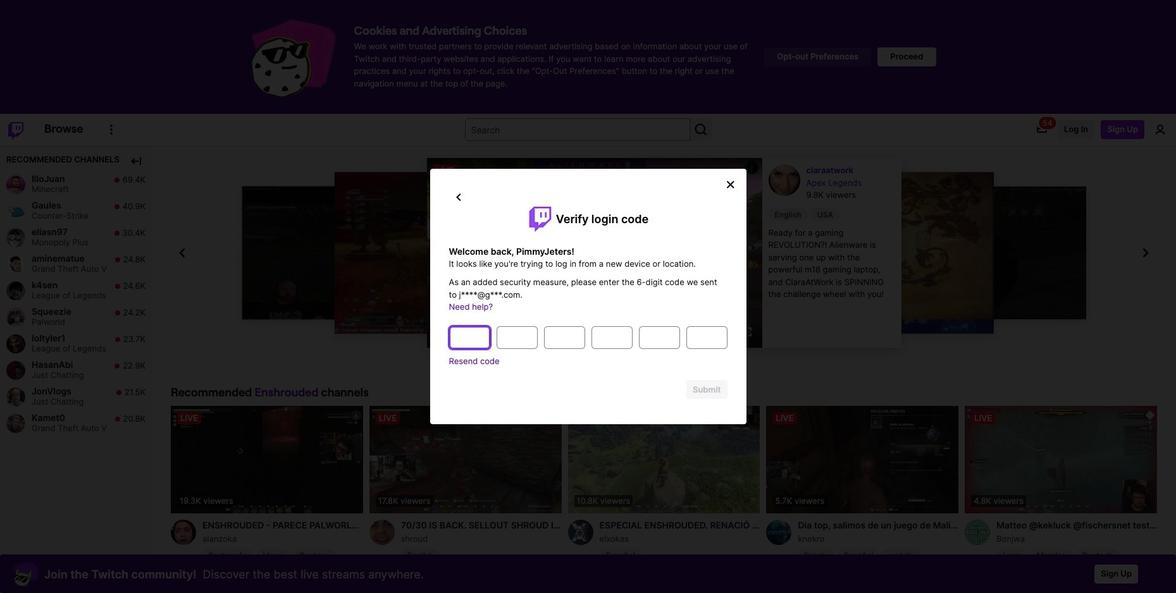 Task type: locate. For each thing, give the bounding box(es) containing it.
loltyler1 image
[[6, 335, 25, 354]]

bonjwa image
[[965, 521, 991, 546]]

recommended channels group
[[0, 146, 152, 437]]

Digit 2 text field
[[497, 326, 538, 349]]

kamet0 image
[[6, 414, 25, 433]]

k4sen image
[[6, 281, 25, 300]]

especial enshrouded. renació el gaming. image
[[568, 406, 760, 514]]

Digit 4 text field
[[591, 326, 633, 349]]

alanzoka image
[[171, 521, 196, 546]]

coolcat image
[[13, 562, 38, 587]]

squeezie image
[[6, 308, 25, 327]]

Digit 1 text field
[[449, 326, 490, 349]]

verification code input element
[[449, 326, 728, 349]]



Task type: vqa. For each thing, say whether or not it's contained in the screenshot.
the Destiny 2 Link
no



Task type: describe. For each thing, give the bounding box(es) containing it.
aminematue image
[[6, 255, 25, 274]]

enshrouded - parece palworld mas sem pal só world image
[[171, 406, 363, 514]]

Search Input search field
[[465, 118, 690, 141]]

cookies image
[[240, 13, 335, 101]]

shroud image
[[370, 521, 395, 546]]

Digit 3 text field
[[544, 326, 585, 349]]

Digit 6 text field
[[686, 326, 728, 349]]

Digit 5 text field
[[639, 326, 680, 349]]

jonvlogs image
[[6, 388, 25, 407]]

hasanabi image
[[6, 361, 25, 380]]

70/30 is back. sellout shroud is back!! reading all the subs and donations haha yup. image
[[370, 406, 562, 514]]

illojuan image
[[6, 175, 25, 194]]

claraatwork avatar image
[[769, 165, 800, 196]]

gaules image
[[6, 202, 25, 221]]

matteo @kekluck @fischersnet testen enshrouded image
[[965, 406, 1158, 514]]

elxokas image
[[568, 521, 593, 546]]

knekro image
[[767, 521, 792, 546]]

dia top, salimos de un juego de malitos para meternos en otro, a ver que tal enshrouded xdd | !vgc !anillo image
[[767, 406, 959, 514]]

eliasn97 image
[[6, 228, 25, 247]]



